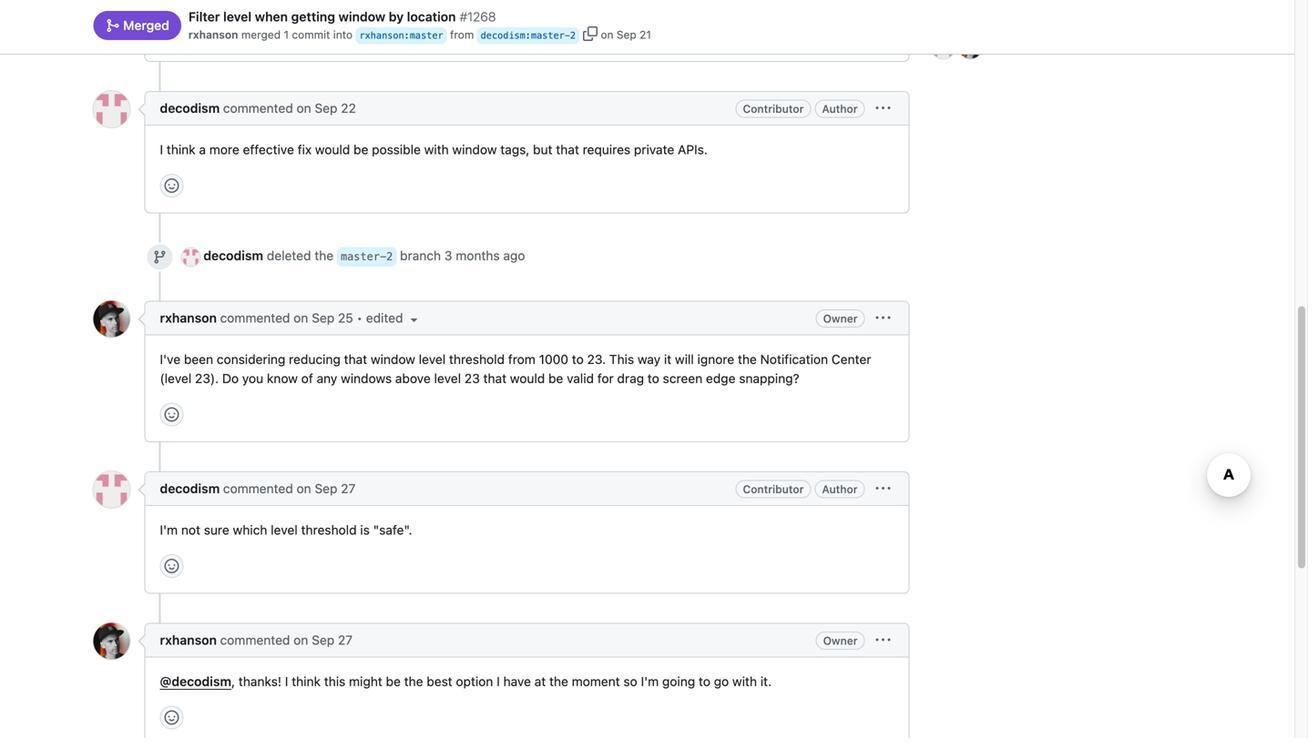 Task type: vqa. For each thing, say whether or not it's contained in the screenshot.
the top 'window'
yes



Task type: locate. For each thing, give the bounding box(es) containing it.
0 vertical spatial from
[[450, 28, 474, 41]]

2 vertical spatial add or remove reactions image
[[164, 711, 179, 726]]

2 owner from the top
[[823, 635, 858, 648]]

0 horizontal spatial with
[[424, 142, 449, 157]]

1 vertical spatial master-
[[341, 251, 386, 263]]

0 vertical spatial contributor
[[743, 103, 804, 115]]

2 vertical spatial window
[[371, 352, 415, 367]]

that up windows
[[344, 352, 367, 367]]

2 vertical spatial to
[[699, 675, 711, 690]]

master- left branch
[[341, 251, 386, 263]]

a
[[199, 142, 206, 157]]

would right fix
[[315, 142, 350, 157]]

i
[[160, 142, 163, 157], [285, 675, 288, 690], [497, 675, 500, 690]]

(level
[[160, 371, 192, 386]]

ignore
[[697, 352, 734, 367]]

0 vertical spatial decodism link
[[160, 101, 220, 116]]

owner
[[823, 313, 858, 325], [823, 635, 858, 648]]

to left go
[[699, 675, 711, 690]]

1 vertical spatial @rxhanson image
[[93, 624, 130, 660]]

22
[[341, 101, 356, 116]]

add or remove reactions image
[[164, 27, 179, 42], [164, 560, 179, 574]]

2 left the copy icon
[[570, 30, 576, 41]]

any
[[317, 371, 337, 386]]

2 author from the top
[[822, 483, 858, 496]]

add or remove reactions element down not
[[160, 555, 184, 579]]

2 contributor from the top
[[743, 483, 804, 496]]

to down the way on the top of page
[[648, 371, 659, 386]]

1 vertical spatial be
[[548, 371, 563, 386]]

3 add or remove reactions element from the top
[[160, 403, 184, 427]]

0 vertical spatial 27
[[341, 482, 356, 497]]

master-
[[531, 30, 570, 41], [341, 251, 386, 263]]

0 horizontal spatial that
[[344, 352, 367, 367]]

window up 'above'
[[371, 352, 415, 367]]

0 vertical spatial master-
[[531, 30, 570, 41]]

i'm left not
[[160, 523, 178, 538]]

add or remove reactions element up git branch image
[[160, 174, 184, 198]]

on sep 27 link up this
[[294, 633, 353, 648]]

0 horizontal spatial 2
[[386, 251, 393, 263]]

from down #1268 on the left top of page
[[450, 28, 474, 41]]

edited button
[[366, 309, 421, 328]]

1 horizontal spatial i'm
[[641, 675, 659, 690]]

0 vertical spatial add or remove reactions image
[[164, 179, 179, 193]]

be
[[354, 142, 368, 157], [548, 371, 563, 386], [386, 675, 401, 690]]

1 horizontal spatial with
[[732, 675, 757, 690]]

commented
[[223, 101, 293, 116], [220, 311, 290, 326], [223, 482, 293, 497], [220, 633, 290, 648]]

decodism link for decodism commented on sep 27
[[160, 482, 220, 497]]

@decodism image
[[93, 472, 130, 509]]

go
[[714, 675, 729, 690]]

i right thanks!
[[285, 675, 288, 690]]

deleted
[[267, 248, 311, 263]]

0 horizontal spatial @decodism image
[[93, 91, 130, 128]]

0 vertical spatial would
[[315, 142, 350, 157]]

0 vertical spatial 2
[[570, 30, 576, 41]]

add or remove reactions image down (level
[[164, 408, 179, 422]]

ago
[[503, 248, 525, 263]]

master- left the copy icon
[[531, 30, 570, 41]]

0 vertical spatial add or remove reactions image
[[164, 27, 179, 42]]

rxhanson commented on sep 25
[[160, 311, 353, 326]]

0 vertical spatial owner
[[823, 313, 858, 325]]

the up snapping?
[[738, 352, 757, 367]]

1 horizontal spatial be
[[386, 675, 401, 690]]

on sep 22 link
[[297, 101, 356, 116]]

1 horizontal spatial would
[[510, 371, 545, 386]]

add or remove reactions image up git branch image
[[164, 179, 179, 193]]

is
[[360, 523, 370, 538]]

merged
[[241, 28, 281, 41]]

2 add or remove reactions image from the top
[[164, 408, 179, 422]]

be down 1000
[[548, 371, 563, 386]]

2 vertical spatial show options image
[[876, 634, 891, 648]]

the left 'best'
[[404, 675, 423, 690]]

1 horizontal spatial @decodism image
[[182, 248, 200, 266]]

2 show options image from the top
[[876, 311, 891, 326]]

27 for rxhanson commented on sep 27
[[338, 633, 353, 648]]

commented up the "effective"
[[223, 101, 293, 116]]

window left tags,
[[452, 142, 497, 157]]

this
[[324, 675, 346, 690]]

notification
[[760, 352, 828, 367]]

it.
[[761, 675, 772, 690]]

0 horizontal spatial i'm
[[160, 523, 178, 538]]

1 horizontal spatial master-
[[531, 30, 570, 41]]

2 add or remove reactions element from the top
[[160, 174, 184, 198]]

add or remove reactions image for i think a more effective fix would be possible with window tags, but that requires private apis.
[[164, 179, 179, 193]]

rxhanson link
[[188, 26, 238, 43], [160, 311, 217, 326], [160, 633, 217, 648]]

from for master
[[450, 28, 474, 41]]

1 vertical spatial show options image
[[876, 311, 891, 326]]

to left 23.
[[572, 352, 584, 367]]

0 horizontal spatial be
[[354, 142, 368, 157]]

would inside i've been considering reducing that window level threshold from 1000 to 23. this way it will ignore the notification center (level 23). do you know of any windows above level 23 that would be valid for drag to screen edge snapping?
[[510, 371, 545, 386]]

0 horizontal spatial to
[[572, 352, 584, 367]]

2
[[570, 30, 576, 41], [386, 251, 393, 263]]

1000
[[539, 352, 569, 367]]

possible
[[372, 142, 421, 157]]

owner for on sep 27
[[823, 635, 858, 648]]

add or remove reactions element left filter
[[160, 23, 184, 46]]

i left 'have'
[[497, 675, 500, 690]]

think left this
[[292, 675, 321, 690]]

0 vertical spatial i'm
[[160, 523, 178, 538]]

1 vertical spatial contributor
[[743, 483, 804, 496]]

2 horizontal spatial to
[[699, 675, 711, 690]]

2 left branch
[[386, 251, 393, 263]]

5 add or remove reactions element from the top
[[160, 707, 184, 730]]

add or remove reactions element down @decodism link
[[160, 707, 184, 730]]

0 vertical spatial @rxhanson image
[[93, 301, 130, 338]]

from inside i've been considering reducing that window level threshold from 1000 to 23. this way it will ignore the notification center (level 23). do you know of any windows above level 23 that would be valid for drag to screen edge snapping?
[[508, 352, 536, 367]]

rxhanson link down filter
[[188, 26, 238, 43]]

from
[[450, 28, 474, 41], [508, 352, 536, 367]]

2 horizontal spatial be
[[548, 371, 563, 386]]

0 horizontal spatial master-
[[341, 251, 386, 263]]

rxhanson up @decodism link
[[160, 633, 217, 648]]

window inside i've been considering reducing that window level threshold from 1000 to 23. this way it will ignore the notification center (level 23). do you know of any windows above level 23 that would be valid for drag to screen edge snapping?
[[371, 352, 415, 367]]

be right might
[[386, 675, 401, 690]]

1 add or remove reactions image from the top
[[164, 179, 179, 193]]

@decodism image down "git merge" image
[[93, 91, 130, 128]]

1 author from the top
[[822, 103, 858, 115]]

1 vertical spatial 2
[[386, 251, 393, 263]]

1 horizontal spatial from
[[508, 352, 536, 367]]

i think a more effective fix would be possible with window tags, but that requires private apis.
[[160, 142, 708, 157]]

0 horizontal spatial would
[[315, 142, 350, 157]]

decodism link left deleted
[[203, 248, 263, 263]]

rxhanson link for on sep 27
[[160, 633, 217, 648]]

0 vertical spatial with
[[424, 142, 449, 157]]

getting
[[291, 9, 335, 24]]

sep left 22
[[315, 101, 338, 116]]

rxhanson down 'by'
[[359, 30, 404, 41]]

add or remove reactions element down (level
[[160, 403, 184, 427]]

filter level when getting window by location #1268
[[188, 9, 496, 24]]

: down location
[[404, 30, 410, 41]]

0 vertical spatial think
[[167, 142, 196, 157]]

1 vertical spatial think
[[292, 675, 321, 690]]

sep up 'i'm not sure which level threshold is "safe".'
[[315, 482, 338, 497]]

be inside i've been considering reducing that window level threshold from 1000 to 23. this way it will ignore the notification center (level 23). do you know of any windows above level 23 that would be valid for drag to screen edge snapping?
[[548, 371, 563, 386]]

on for rxhanson commented on sep 25
[[294, 311, 308, 326]]

0 vertical spatial be
[[354, 142, 368, 157]]

1 vertical spatial rxhanson link
[[160, 311, 217, 326]]

0 vertical spatial author
[[822, 103, 858, 115]]

on for rxhanson commented on sep 27
[[294, 633, 308, 648]]

1 horizontal spatial 2
[[570, 30, 576, 41]]

on sep 27 link for rxhanson commented on sep 27
[[294, 633, 353, 648]]

rxhanson commented on sep 27
[[160, 633, 353, 648]]

add or remove reactions element for i've
[[160, 403, 184, 427]]

sep up this
[[312, 633, 335, 648]]

decodism inside the rxhanson merged 1 commit into rxhanson : master from decodism : master-2
[[481, 30, 525, 41]]

sep for decodism commented on sep 22
[[315, 101, 338, 116]]

threshold inside i've been considering reducing that window level threshold from 1000 to 23. this way it will ignore the notification center (level 23). do you know of any windows above level 23 that would be valid for drag to screen edge snapping?
[[449, 352, 505, 367]]

1 vertical spatial would
[[510, 371, 545, 386]]

git branch image
[[153, 250, 167, 265]]

decodism link
[[160, 101, 220, 116], [203, 248, 263, 263], [160, 482, 220, 497]]

0 vertical spatial on sep 27 link
[[297, 482, 356, 497]]

2 horizontal spatial that
[[556, 142, 579, 157]]

into
[[333, 28, 353, 41]]

be for option
[[386, 675, 401, 690]]

@decodism image
[[932, 35, 955, 59], [93, 91, 130, 128], [182, 248, 200, 266]]

1 contributor from the top
[[743, 103, 804, 115]]

sep
[[617, 28, 637, 41], [315, 101, 338, 116], [312, 311, 335, 326], [315, 482, 338, 497], [312, 633, 335, 648]]

think
[[167, 142, 196, 157], [292, 675, 321, 690]]

level up 'above'
[[419, 352, 446, 367]]

that right but
[[556, 142, 579, 157]]

sep for rxhanson commented on sep 25
[[312, 311, 335, 326]]

@rxhanson image
[[93, 301, 130, 338], [93, 624, 130, 660]]

0 vertical spatial rxhanson link
[[188, 26, 238, 43]]

would down 1000
[[510, 371, 545, 386]]

decodism link up the a on the left top of page
[[160, 101, 220, 116]]

2 @rxhanson image from the top
[[93, 624, 130, 660]]

2 vertical spatial decodism link
[[160, 482, 220, 497]]

@decodism image left @rxhanson icon
[[932, 35, 955, 59]]

2 vertical spatial rxhanson link
[[160, 633, 217, 648]]

i'm
[[160, 523, 178, 538], [641, 675, 659, 690]]

to
[[572, 352, 584, 367], [648, 371, 659, 386], [699, 675, 711, 690]]

the
[[315, 248, 334, 263], [738, 352, 757, 367], [404, 675, 423, 690], [549, 675, 568, 690]]

know
[[267, 371, 298, 386]]

1 horizontal spatial i
[[285, 675, 288, 690]]

@decodism image right git branch image
[[182, 248, 200, 266]]

1 owner from the top
[[823, 313, 858, 325]]

private
[[634, 142, 674, 157]]

add or remove reactions image
[[164, 179, 179, 193], [164, 408, 179, 422], [164, 711, 179, 726]]

on sep 27 link up 'i'm not sure which level threshold is "safe".'
[[297, 482, 356, 497]]

might
[[349, 675, 382, 690]]

i left the a on the left top of page
[[160, 142, 163, 157]]

i've
[[160, 352, 180, 367]]

with right possible
[[424, 142, 449, 157]]

1 show options image from the top
[[876, 101, 891, 116]]

of
[[301, 371, 313, 386]]

0 horizontal spatial :
[[404, 30, 410, 41]]

commented up which
[[223, 482, 293, 497]]

be left possible
[[354, 142, 368, 157]]

on
[[601, 28, 614, 41], [297, 101, 311, 116], [294, 311, 308, 326], [297, 482, 311, 497], [294, 633, 308, 648]]

would
[[315, 142, 350, 157], [510, 371, 545, 386]]

from left 1000
[[508, 352, 536, 367]]

show options image
[[876, 482, 891, 497]]

1 horizontal spatial threshold
[[449, 352, 505, 367]]

threshold left is
[[301, 523, 357, 538]]

0 vertical spatial show options image
[[876, 101, 891, 116]]

1 vertical spatial on sep 27 link
[[294, 633, 353, 648]]

threshold up 23 in the left of the page
[[449, 352, 505, 367]]

1 vertical spatial 27
[[338, 633, 353, 648]]

rxhanson link up "been"
[[160, 311, 217, 326]]

1 @rxhanson image from the top
[[93, 301, 130, 338]]

show options image for i've been considering reducing that window level threshold from 1000 to 23. this way it will ignore the notification center (level 23). do you know of any windows above level 23 that would be valid for drag to screen edge snapping?
[[876, 311, 891, 326]]

1 vertical spatial author
[[822, 483, 858, 496]]

level
[[223, 9, 252, 24], [419, 352, 446, 367], [434, 371, 461, 386], [271, 523, 298, 538]]

27 up 'i'm not sure which level threshold is "safe".'
[[341, 482, 356, 497]]

2 : from the left
[[525, 30, 531, 41]]

master
[[410, 30, 443, 41]]

@decodism , thanks! i think this might be the best option i have at the moment so i'm going to go with it.
[[160, 675, 772, 690]]

commented up the considering
[[220, 311, 290, 326]]

commented for rxhanson commented on sep 27
[[220, 633, 290, 648]]

2 vertical spatial that
[[483, 371, 507, 386]]

1 : from the left
[[404, 30, 410, 41]]

decodism down #1268 on the left top of page
[[481, 30, 525, 41]]

1 vertical spatial decodism link
[[203, 248, 263, 263]]

decodism up the a on the left top of page
[[160, 101, 220, 116]]

add or remove reactions image down @decodism link
[[164, 711, 179, 726]]

the right deleted
[[315, 248, 334, 263]]

rxhanson merged 1 commit into rxhanson : master from decodism : master-2
[[188, 28, 576, 41]]

1 vertical spatial i'm
[[641, 675, 659, 690]]

git merge image
[[105, 18, 120, 33]]

decodism link up not
[[160, 482, 220, 497]]

commented up thanks!
[[220, 633, 290, 648]]

think left the a on the left top of page
[[167, 142, 196, 157]]

center
[[832, 352, 871, 367]]

rxhanson for rxhanson commented on sep 25
[[160, 311, 217, 326]]

1 vertical spatial add or remove reactions image
[[164, 408, 179, 422]]

on sep 27 link
[[297, 482, 356, 497], [294, 633, 353, 648]]

2 vertical spatial @decodism image
[[182, 248, 200, 266]]

2 add or remove reactions image from the top
[[164, 560, 179, 574]]

1 add or remove reactions element from the top
[[160, 23, 184, 46]]

1 horizontal spatial that
[[483, 371, 507, 386]]

1 vertical spatial owner
[[823, 635, 858, 648]]

rxhanson link up @decodism link
[[160, 633, 217, 648]]

from for threshold
[[508, 352, 536, 367]]

threshold
[[449, 352, 505, 367], [301, 523, 357, 538]]

0 horizontal spatial from
[[450, 28, 474, 41]]

3
[[444, 248, 452, 263]]

rxhanson down filter
[[188, 28, 238, 41]]

decodism up not
[[160, 482, 220, 497]]

i'm not sure which level threshold is "safe".
[[160, 523, 412, 538]]

1 vertical spatial from
[[508, 352, 536, 367]]

27 for decodism commented on sep 27
[[341, 482, 356, 497]]

1 horizontal spatial to
[[648, 371, 659, 386]]

window up the into
[[339, 9, 386, 24]]

sep for rxhanson commented on sep 27
[[312, 633, 335, 648]]

with left it.
[[732, 675, 757, 690]]

1 vertical spatial threshold
[[301, 523, 357, 538]]

decodism
[[481, 30, 525, 41], [160, 101, 220, 116], [203, 248, 263, 263], [160, 482, 220, 497]]

0 vertical spatial threshold
[[449, 352, 505, 367]]

i'm right so
[[641, 675, 659, 690]]

decodism left deleted
[[203, 248, 263, 263]]

rxhanson up "been"
[[160, 311, 217, 326]]

0 vertical spatial @decodism image
[[932, 35, 955, 59]]

add or remove reactions element
[[160, 23, 184, 46], [160, 174, 184, 198], [160, 403, 184, 427], [160, 555, 184, 579], [160, 707, 184, 730]]

: left the copy icon
[[525, 30, 531, 41]]

4 add or remove reactions element from the top
[[160, 555, 184, 579]]

27 up this
[[338, 633, 353, 648]]

sep left 25
[[312, 311, 335, 326]]

that right 23 in the left of the page
[[483, 371, 507, 386]]

that
[[556, 142, 579, 157], [344, 352, 367, 367], [483, 371, 507, 386]]

21
[[640, 28, 651, 41]]

@rxhanson image for on sep 25
[[93, 301, 130, 338]]

show options image
[[876, 101, 891, 116], [876, 311, 891, 326], [876, 634, 891, 648]]

2 vertical spatial be
[[386, 675, 401, 690]]

1 vertical spatial add or remove reactions image
[[164, 560, 179, 574]]

decodism for decodism deleted the master-2 branch 3 months ago
[[203, 248, 263, 263]]

window
[[339, 9, 386, 24], [452, 142, 497, 157], [371, 352, 415, 367]]

it
[[664, 352, 672, 367]]

1 horizontal spatial :
[[525, 30, 531, 41]]

27
[[341, 482, 356, 497], [338, 633, 353, 648]]

filter level when getting window by location link
[[188, 7, 456, 26]]

contributor
[[743, 103, 804, 115], [743, 483, 804, 496]]

snapping?
[[739, 371, 800, 386]]

this
[[609, 352, 634, 367]]



Task type: describe. For each thing, give the bounding box(es) containing it.
decodism commented on sep 27
[[160, 482, 356, 497]]

master- inside the rxhanson merged 1 commit into rxhanson : master from decodism : master-2
[[531, 30, 570, 41]]

which
[[233, 523, 267, 538]]

1 vertical spatial @decodism image
[[93, 91, 130, 128]]

,
[[231, 675, 235, 690]]

sure
[[204, 523, 229, 538]]

0 horizontal spatial think
[[167, 142, 196, 157]]

decodism link for decodism commented on sep 22
[[160, 101, 220, 116]]

i've been considering reducing that window level threshold from 1000 to 23. this way it will ignore the notification center (level 23). do you know of any windows above level 23 that would be valid for drag to screen edge snapping?
[[160, 352, 871, 386]]

•
[[357, 311, 363, 326]]

months
[[456, 248, 500, 263]]

author for i think a more effective fix would be possible with window tags, but that requires private apis.
[[822, 103, 858, 115]]

filter
[[188, 9, 220, 24]]

reducing
[[289, 352, 341, 367]]

2 horizontal spatial @decodism image
[[932, 35, 955, 59]]

on for decodism commented on sep 27
[[297, 482, 311, 497]]

on sep 21
[[601, 28, 651, 41]]

@rxhanson image
[[959, 35, 983, 59]]

at
[[535, 675, 546, 690]]

merged
[[120, 18, 169, 33]]

on for decodism commented on sep 22
[[297, 101, 311, 116]]

master- inside decodism deleted the master-2 branch 3 months ago
[[341, 251, 386, 263]]

way
[[638, 352, 661, 367]]

valid
[[567, 371, 594, 386]]

23.
[[587, 352, 606, 367]]

but
[[533, 142, 553, 157]]

@decodism link
[[160, 675, 231, 690]]

0 horizontal spatial i
[[160, 142, 163, 157]]

add or remove reactions image for i've been considering reducing that window level threshold from 1000 to 23. this way it will ignore the notification center (level 23). do you know of any windows above level 23 that would be valid for drag to screen edge snapping?
[[164, 408, 179, 422]]

"safe".
[[373, 523, 412, 538]]

not
[[181, 523, 200, 538]]

1 vertical spatial window
[[452, 142, 497, 157]]

@decodism
[[160, 675, 231, 690]]

3 add or remove reactions image from the top
[[164, 711, 179, 726]]

0 vertical spatial window
[[339, 9, 386, 24]]

rxhanson link for on sep 25
[[160, 311, 217, 326]]

the right at
[[549, 675, 568, 690]]

will
[[675, 352, 694, 367]]

by
[[389, 9, 404, 24]]

moment
[[572, 675, 620, 690]]

copy image
[[583, 26, 598, 41]]

add or remove reactions element for i
[[160, 174, 184, 198]]

author for i'm not sure which level threshold is "safe".
[[822, 483, 858, 496]]

level right which
[[271, 523, 298, 538]]

2 inside decodism deleted the master-2 branch 3 months ago
[[386, 251, 393, 263]]

edited
[[366, 311, 407, 326]]

25
[[338, 311, 353, 326]]

0 vertical spatial that
[[556, 142, 579, 157]]

1 horizontal spatial think
[[292, 675, 321, 690]]

you
[[242, 371, 263, 386]]

considering
[[217, 352, 285, 367]]

effective
[[243, 142, 294, 157]]

fix
[[298, 142, 312, 157]]

when
[[255, 9, 288, 24]]

contributor for i think a more effective fix would be possible with window tags, but that requires private apis.
[[743, 103, 804, 115]]

triangle down image
[[407, 312, 421, 327]]

thanks!
[[239, 675, 282, 690]]

apis.
[[678, 142, 708, 157]]

decodism commented on sep 22
[[160, 101, 356, 116]]

on sep 25 link
[[294, 311, 353, 326]]

23).
[[195, 371, 219, 386]]

requires
[[583, 142, 631, 157]]

drag
[[617, 371, 644, 386]]

contributor for i'm not sure which level threshold is "safe".
[[743, 483, 804, 496]]

rxhanson for rxhanson commented on sep 27
[[160, 633, 217, 648]]

be for window
[[354, 142, 368, 157]]

23
[[464, 371, 480, 386]]

#1268
[[460, 9, 496, 24]]

location
[[407, 9, 456, 24]]

commented for decodism commented on sep 27
[[223, 482, 293, 497]]

decodism for decodism commented on sep 22
[[160, 101, 220, 116]]

commit
[[292, 28, 330, 41]]

above
[[395, 371, 431, 386]]

on sep 27 link for decodism commented on sep 27
[[297, 482, 356, 497]]

so
[[624, 675, 638, 690]]

rxhanson link for rxhanson
[[188, 26, 238, 43]]

the inside i've been considering reducing that window level threshold from 1000 to 23. this way it will ignore the notification center (level 23). do you know of any windows above level 23 that would be valid for drag to screen edge snapping?
[[738, 352, 757, 367]]

more
[[209, 142, 239, 157]]

level left 23 in the left of the page
[[434, 371, 461, 386]]

edge
[[706, 371, 736, 386]]

best
[[427, 675, 453, 690]]

1 vertical spatial with
[[732, 675, 757, 690]]

3 show options image from the top
[[876, 634, 891, 648]]

0 horizontal spatial threshold
[[301, 523, 357, 538]]

rxhanson for rxhanson merged 1 commit into rxhanson : master from decodism : master-2
[[188, 28, 238, 41]]

1 vertical spatial to
[[648, 371, 659, 386]]

@rxhanson image for on sep 27
[[93, 624, 130, 660]]

branch
[[400, 248, 441, 263]]

for
[[597, 371, 614, 386]]

have
[[503, 675, 531, 690]]

sep left 21
[[617, 28, 637, 41]]

do
[[222, 371, 239, 386]]

add or remove reactions element for i'm
[[160, 555, 184, 579]]

1 add or remove reactions image from the top
[[164, 27, 179, 42]]

2 horizontal spatial i
[[497, 675, 500, 690]]

option
[[456, 675, 493, 690]]

0 vertical spatial to
[[572, 352, 584, 367]]

been
[[184, 352, 213, 367]]

commented for rxhanson commented on sep 25
[[220, 311, 290, 326]]

screen
[[663, 371, 703, 386]]

decodism deleted the master-2 branch 3 months ago
[[203, 248, 525, 263]]

rxhanson inside the rxhanson merged 1 commit into rxhanson : master from decodism : master-2
[[359, 30, 404, 41]]

3 months ago link
[[444, 247, 525, 266]]

windows
[[341, 371, 392, 386]]

owner for on sep 25
[[823, 313, 858, 325]]

commented for decodism commented on sep 22
[[223, 101, 293, 116]]

level up merged
[[223, 9, 252, 24]]

2 inside the rxhanson merged 1 commit into rxhanson : master from decodism : master-2
[[570, 30, 576, 41]]

tags,
[[500, 142, 530, 157]]

decodism for decodism commented on sep 27
[[160, 482, 220, 497]]

1
[[284, 28, 289, 41]]

show options image for i think a more effective fix would be possible with window tags, but that requires private apis.
[[876, 101, 891, 116]]

1 vertical spatial that
[[344, 352, 367, 367]]

going
[[662, 675, 695, 690]]

sep for decodism commented on sep 27
[[315, 482, 338, 497]]



